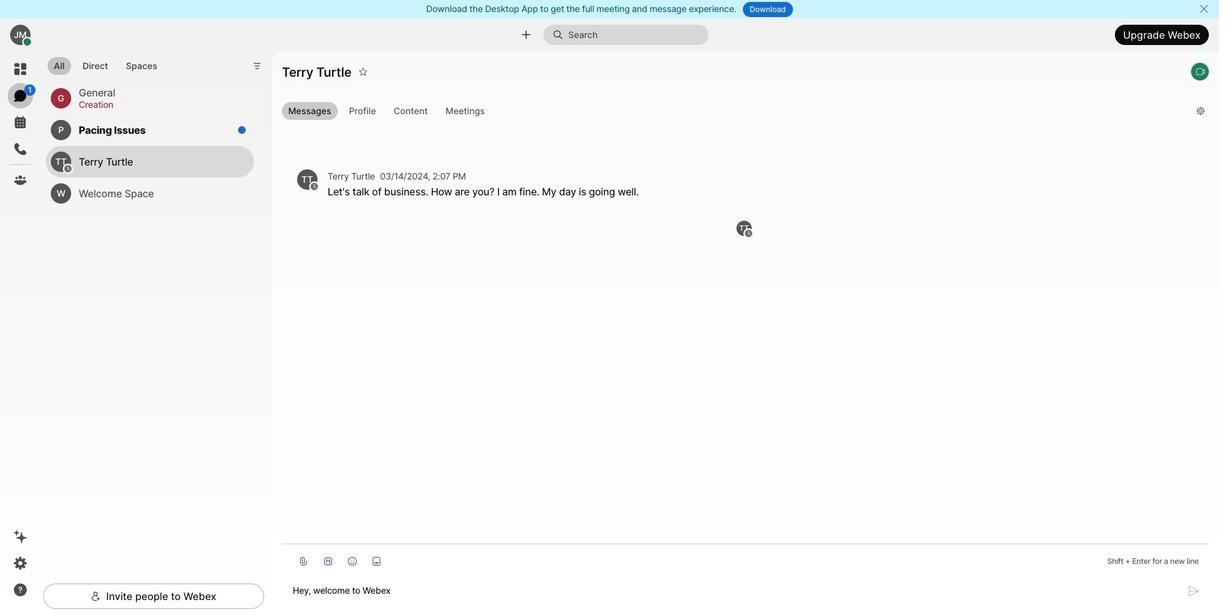 Task type: describe. For each thing, give the bounding box(es) containing it.
message composer toolbar element
[[282, 545, 1209, 574]]

terry turtle list item
[[46, 146, 254, 178]]

webex tab list
[[8, 57, 36, 193]]

pacing issues, new messages list item
[[46, 114, 254, 146]]



Task type: vqa. For each thing, say whether or not it's contained in the screenshot.
Pacing Issues, New messages list item
yes



Task type: locate. For each thing, give the bounding box(es) containing it.
cancel_16 image
[[1199, 4, 1209, 14]]

tab list
[[44, 50, 167, 79]]

general list item
[[46, 82, 254, 114]]

navigation
[[0, 51, 41, 615]]

creation element
[[79, 98, 239, 112]]

welcome space list item
[[46, 178, 254, 209]]

group
[[282, 102, 1187, 123]]

new messages image
[[238, 126, 246, 134]]



